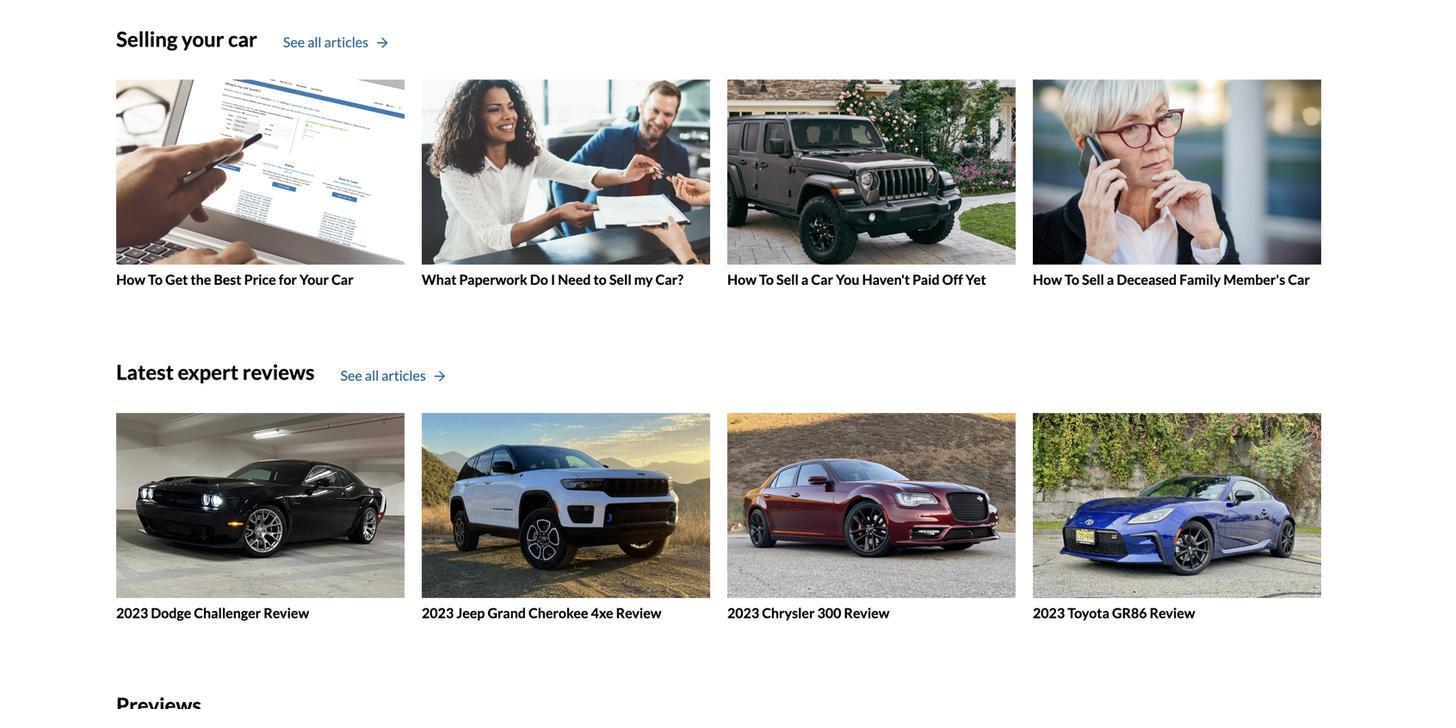 Task type: describe. For each thing, give the bounding box(es) containing it.
latest
[[116, 360, 174, 384]]

haven't
[[863, 271, 910, 288]]

articles for reviews
[[382, 367, 426, 384]]

i
[[551, 271, 555, 288]]

family
[[1180, 271, 1221, 288]]

see all articles link for latest expert reviews
[[341, 365, 445, 386]]

dodge
[[151, 605, 191, 622]]

2023 dodge challenger review link
[[116, 413, 405, 622]]

car?
[[656, 271, 684, 288]]

car
[[228, 27, 257, 51]]

grand
[[488, 605, 526, 622]]

the
[[191, 271, 211, 288]]

how to get the best price for your car
[[116, 271, 354, 288]]

to for how to get the best price for your car
[[148, 271, 163, 288]]

to
[[594, 271, 607, 288]]

my
[[634, 271, 653, 288]]

what
[[422, 271, 457, 288]]

what paperwork do i need to sell my car? image
[[422, 80, 710, 265]]

300
[[818, 605, 842, 622]]

yet
[[966, 271, 987, 288]]

all for car
[[308, 34, 322, 51]]

you
[[836, 271, 860, 288]]

to for how to sell a deceased family member's car
[[1065, 271, 1080, 288]]

off
[[943, 271, 963, 288]]

how for how to get the best price for your car
[[116, 271, 145, 288]]

2023 toyota gr86 review link
[[1033, 413, 1322, 622]]

2 car from the left
[[812, 271, 834, 288]]

how to sell a car you haven't paid off yet link
[[728, 80, 1016, 288]]

to for how to sell a car you haven't paid off yet
[[759, 271, 774, 288]]

what paperwork do i need to sell my car? link
[[422, 80, 710, 288]]

2023 chrysler 300 review
[[728, 605, 890, 622]]

review for 2023 toyota gr86 review
[[1150, 605, 1196, 622]]

how for how to sell a deceased family member's car
[[1033, 271, 1063, 288]]

a for deceased
[[1107, 271, 1115, 288]]

paid
[[913, 271, 940, 288]]

how for how to sell a car you haven't paid off yet
[[728, 271, 757, 288]]

jeep
[[457, 605, 485, 622]]

2023 for 2023 jeep grand cherokee 4xe review
[[422, 605, 454, 622]]

see for selling your car
[[283, 34, 305, 51]]

review for 2023 dodge challenger review
[[264, 605, 309, 622]]

2023 dodge challenger review
[[116, 605, 309, 622]]

price
[[244, 271, 276, 288]]

2023 chrysler 300 review link
[[728, 413, 1016, 622]]

chrysler
[[762, 605, 815, 622]]

get
[[165, 271, 188, 288]]

2023 for 2023 toyota gr86 review
[[1033, 605, 1065, 622]]

member's
[[1224, 271, 1286, 288]]



Task type: vqa. For each thing, say whether or not it's contained in the screenshot.
6,247 miles's DEAL
no



Task type: locate. For each thing, give the bounding box(es) containing it.
2023 left the jeep on the bottom of page
[[422, 605, 454, 622]]

2 horizontal spatial sell
[[1082, 271, 1105, 288]]

expert
[[178, 360, 239, 384]]

2 sell from the left
[[777, 271, 799, 288]]

2023 toyota gr86 review image
[[1033, 413, 1322, 598]]

reviews
[[243, 360, 315, 384]]

1 horizontal spatial all
[[365, 367, 379, 384]]

car right member's
[[1289, 271, 1311, 288]]

1 horizontal spatial see
[[341, 367, 362, 384]]

latest expert reviews
[[116, 360, 315, 384]]

see all articles link
[[283, 32, 388, 53], [341, 365, 445, 386]]

1 how from the left
[[116, 271, 145, 288]]

best
[[214, 271, 242, 288]]

arrow right image for latest expert reviews
[[435, 371, 445, 383]]

0 horizontal spatial sell
[[610, 271, 632, 288]]

review
[[264, 605, 309, 622], [616, 605, 662, 622], [844, 605, 890, 622], [1150, 605, 1196, 622]]

all for reviews
[[365, 367, 379, 384]]

2 horizontal spatial car
[[1289, 271, 1311, 288]]

how to sell a car you haven't paid off yet image
[[728, 80, 1016, 265]]

2023 left chrysler
[[728, 605, 760, 622]]

how
[[116, 271, 145, 288], [728, 271, 757, 288], [1033, 271, 1063, 288]]

cherokee
[[529, 605, 589, 622]]

all
[[308, 34, 322, 51], [365, 367, 379, 384]]

review right gr86
[[1150, 605, 1196, 622]]

2023 for 2023 chrysler 300 review
[[728, 605, 760, 622]]

see right car
[[283, 34, 305, 51]]

see for latest expert reviews
[[341, 367, 362, 384]]

sell left you
[[777, 271, 799, 288]]

for
[[279, 271, 297, 288]]

2023
[[116, 605, 148, 622], [422, 605, 454, 622], [728, 605, 760, 622], [1033, 605, 1065, 622]]

0 horizontal spatial to
[[148, 271, 163, 288]]

how to get the best price for your car link
[[116, 80, 405, 288]]

1 vertical spatial all
[[365, 367, 379, 384]]

how to sell a deceased family member's car link
[[1033, 80, 1322, 288]]

to
[[148, 271, 163, 288], [759, 271, 774, 288], [1065, 271, 1080, 288]]

2023 left toyota
[[1033, 605, 1065, 622]]

2023 chrysler 300 review image
[[728, 413, 1016, 598]]

car inside "link"
[[1289, 271, 1311, 288]]

1 vertical spatial see all articles link
[[341, 365, 445, 386]]

2023 dodge challenger review image
[[116, 413, 405, 598]]

see right reviews
[[341, 367, 362, 384]]

4xe
[[591, 605, 614, 622]]

0 vertical spatial see
[[283, 34, 305, 51]]

1 to from the left
[[148, 271, 163, 288]]

3 car from the left
[[1289, 271, 1311, 288]]

how right yet
[[1033, 271, 1063, 288]]

see
[[283, 34, 305, 51], [341, 367, 362, 384]]

0 vertical spatial articles
[[324, 34, 369, 51]]

challenger
[[194, 605, 261, 622]]

1 horizontal spatial articles
[[382, 367, 426, 384]]

a for car
[[802, 271, 809, 288]]

4 2023 from the left
[[1033, 605, 1065, 622]]

3 to from the left
[[1065, 271, 1080, 288]]

1 review from the left
[[264, 605, 309, 622]]

3 sell from the left
[[1082, 271, 1105, 288]]

how right car?
[[728, 271, 757, 288]]

car left you
[[812, 271, 834, 288]]

0 horizontal spatial a
[[802, 271, 809, 288]]

0 horizontal spatial how
[[116, 271, 145, 288]]

a left deceased
[[1107, 271, 1115, 288]]

0 vertical spatial see all articles
[[283, 34, 369, 51]]

selling
[[116, 27, 178, 51]]

0 horizontal spatial articles
[[324, 34, 369, 51]]

your
[[300, 271, 329, 288]]

3 review from the left
[[844, 605, 890, 622]]

1 vertical spatial see all articles
[[341, 367, 426, 384]]

your
[[182, 27, 224, 51]]

toyota
[[1068, 605, 1110, 622]]

paperwork
[[459, 271, 528, 288]]

what paperwork do i need to sell my car?
[[422, 271, 684, 288]]

1 vertical spatial arrow right image
[[435, 371, 445, 383]]

a left you
[[802, 271, 809, 288]]

1 sell from the left
[[610, 271, 632, 288]]

articles
[[324, 34, 369, 51], [382, 367, 426, 384]]

2023 jeep grand cherokee 4xe review
[[422, 605, 662, 622]]

a
[[802, 271, 809, 288], [1107, 271, 1115, 288]]

2 a from the left
[[1107, 271, 1115, 288]]

sell for how to sell a deceased family member's car
[[1082, 271, 1105, 288]]

sell for how to sell a car you haven't paid off yet
[[777, 271, 799, 288]]

0 horizontal spatial see
[[283, 34, 305, 51]]

need
[[558, 271, 591, 288]]

to left get
[[148, 271, 163, 288]]

1 2023 from the left
[[116, 605, 148, 622]]

arrow right image for selling your car
[[377, 37, 388, 49]]

1 horizontal spatial sell
[[777, 271, 799, 288]]

car
[[332, 271, 354, 288], [812, 271, 834, 288], [1289, 271, 1311, 288]]

deceased
[[1117, 271, 1177, 288]]

1 horizontal spatial a
[[1107, 271, 1115, 288]]

1 horizontal spatial car
[[812, 271, 834, 288]]

1 car from the left
[[332, 271, 354, 288]]

2023 jeep grand cherokee 4xe review image
[[422, 413, 710, 598]]

2 review from the left
[[616, 605, 662, 622]]

1 a from the left
[[802, 271, 809, 288]]

sell
[[610, 271, 632, 288], [777, 271, 799, 288], [1082, 271, 1105, 288]]

a inside 'how to sell a deceased family member's car' "link"
[[1107, 271, 1115, 288]]

see all articles for selling your car
[[283, 34, 369, 51]]

1 horizontal spatial arrow right image
[[435, 371, 445, 383]]

2 horizontal spatial how
[[1033, 271, 1063, 288]]

how left get
[[116, 271, 145, 288]]

2023 left dodge at the left of the page
[[116, 605, 148, 622]]

car right your
[[332, 271, 354, 288]]

how to sell a car you haven't paid off yet
[[728, 271, 987, 288]]

articles for car
[[324, 34, 369, 51]]

3 how from the left
[[1033, 271, 1063, 288]]

selling your car
[[116, 27, 257, 51]]

how to sell a deceased family member's car image
[[1033, 80, 1322, 265]]

how inside how to get the best price for your car link
[[116, 271, 145, 288]]

see all articles link for selling your car
[[283, 32, 388, 53]]

sell right to
[[610, 271, 632, 288]]

to left you
[[759, 271, 774, 288]]

1 vertical spatial articles
[[382, 367, 426, 384]]

3 2023 from the left
[[728, 605, 760, 622]]

0 horizontal spatial arrow right image
[[377, 37, 388, 49]]

how inside how to sell a car you haven't paid off yet link
[[728, 271, 757, 288]]

do
[[530, 271, 548, 288]]

4 review from the left
[[1150, 605, 1196, 622]]

0 vertical spatial see all articles link
[[283, 32, 388, 53]]

review right challenger
[[264, 605, 309, 622]]

2 to from the left
[[759, 271, 774, 288]]

0 horizontal spatial all
[[308, 34, 322, 51]]

how inside 'how to sell a deceased family member's car' "link"
[[1033, 271, 1063, 288]]

how to sell a deceased family member's car
[[1033, 271, 1311, 288]]

to inside "link"
[[1065, 271, 1080, 288]]

2 2023 from the left
[[422, 605, 454, 622]]

0 vertical spatial all
[[308, 34, 322, 51]]

gr86
[[1113, 605, 1148, 622]]

2023 for 2023 dodge challenger review
[[116, 605, 148, 622]]

1 horizontal spatial how
[[728, 271, 757, 288]]

0 horizontal spatial car
[[332, 271, 354, 288]]

2023 jeep grand cherokee 4xe review link
[[422, 413, 710, 622]]

review for 2023 chrysler 300 review
[[844, 605, 890, 622]]

arrow right image
[[377, 37, 388, 49], [435, 371, 445, 383]]

sell inside "link"
[[1082, 271, 1105, 288]]

1 vertical spatial see
[[341, 367, 362, 384]]

2 how from the left
[[728, 271, 757, 288]]

2 horizontal spatial to
[[1065, 271, 1080, 288]]

how to get the best price for your car image
[[116, 80, 405, 265]]

1 horizontal spatial to
[[759, 271, 774, 288]]

see all articles
[[283, 34, 369, 51], [341, 367, 426, 384]]

review right 4xe
[[616, 605, 662, 622]]

a inside how to sell a car you haven't paid off yet link
[[802, 271, 809, 288]]

see all articles for latest expert reviews
[[341, 367, 426, 384]]

0 vertical spatial arrow right image
[[377, 37, 388, 49]]

to left deceased
[[1065, 271, 1080, 288]]

sell left deceased
[[1082, 271, 1105, 288]]

review right 300
[[844, 605, 890, 622]]

2023 toyota gr86 review
[[1033, 605, 1196, 622]]



